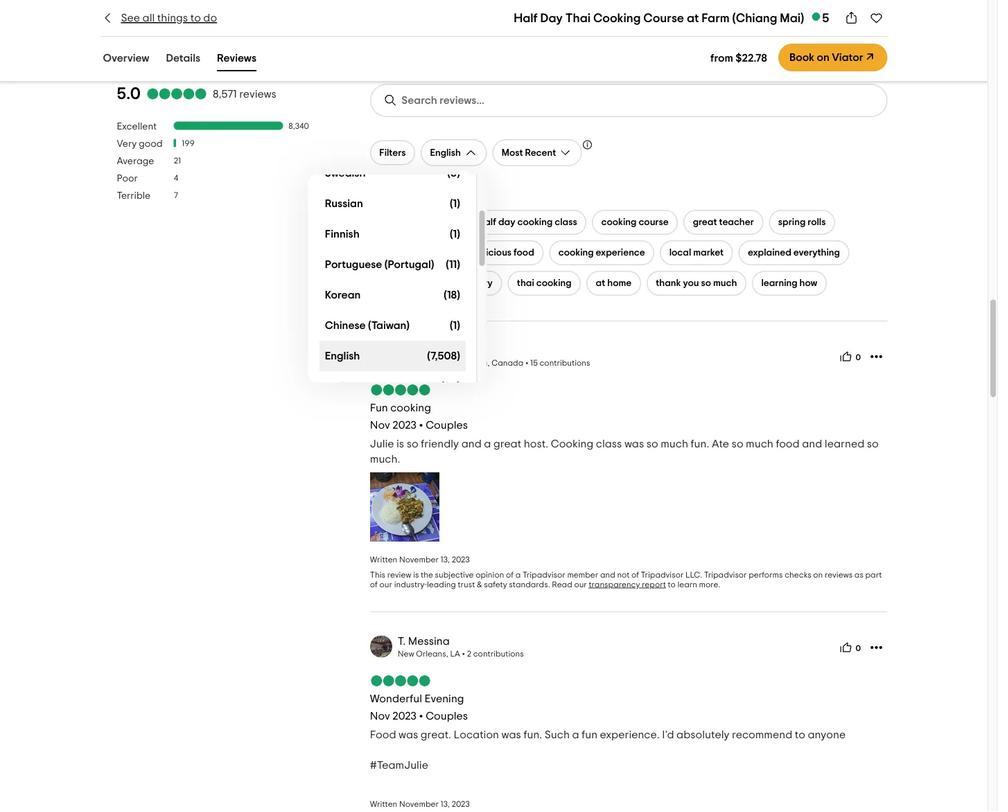 Task type: vqa. For each thing, say whether or not it's contained in the screenshot.
details
yes



Task type: describe. For each thing, give the bounding box(es) containing it.
fun cooking link
[[370, 403, 431, 414]]

cooking inside 'button'
[[537, 279, 572, 289]]

thank you so much
[[656, 279, 737, 289]]

day
[[499, 218, 516, 228]]

great experience
[[380, 218, 455, 228]]

(11)
[[446, 260, 460, 271]]

llc.
[[686, 572, 703, 580]]

1 written november 13, 2023 from the top
[[370, 556, 470, 565]]

0 vertical spatial 5.0 of 5 bubbles image
[[146, 89, 207, 100]]

popular mentions
[[370, 190, 457, 201]]

english inside dropdown button
[[430, 148, 461, 158]]

and inside the this review is the subjective opinion of a tripadvisor member and not of tripadvisor llc. tripadvisor performs checks on reviews as part of our industry-leading trust & safety standards. read our
[[600, 572, 616, 580]]

anyone
[[808, 730, 846, 741]]

class inside julie is so friendly and a great host. cooking class was so much fun. ate so much food and learned so much.
[[596, 439, 622, 450]]

golden c link
[[398, 345, 446, 356]]

mai)
[[780, 12, 805, 24]]

half day cooking class
[[479, 218, 577, 228]]

spring
[[779, 218, 806, 228]]

do
[[203, 12, 217, 24]]

class inside button
[[555, 218, 577, 228]]

option containing korean
[[319, 280, 466, 311]]

a inside julie is so friendly and a great host. cooking class was so much fun. ate so much food and learned so much.
[[484, 439, 491, 450]]

2 horizontal spatial of
[[632, 572, 639, 580]]

see
[[121, 12, 140, 24]]

option containing finnish
[[319, 219, 466, 250]]

swedish
[[325, 168, 365, 179]]

most recent button
[[493, 140, 582, 167]]

absolutely
[[677, 730, 730, 741]]

7
[[174, 192, 178, 200]]

course
[[639, 218, 669, 228]]

teacher
[[719, 218, 754, 228]]

how
[[800, 279, 818, 289]]

is inside the this review is the subjective opinion of a tripadvisor member and not of tripadvisor llc. tripadvisor performs checks on reviews as part of our industry-leading trust & safety standards. read our
[[413, 572, 419, 580]]

most recent
[[502, 148, 556, 158]]

2 written november 13, 2023 from the top
[[370, 801, 470, 809]]

surrey,
[[398, 359, 424, 368]]

a for opinion
[[516, 572, 521, 580]]

contributions inside "t. messina new orleans, la 2 contributions"
[[473, 651, 524, 659]]

cooking left course
[[602, 218, 637, 228]]

filters
[[380, 148, 406, 158]]

food inside button
[[514, 248, 534, 258]]

&
[[477, 581, 482, 590]]

0 horizontal spatial and
[[462, 439, 482, 450]]

you
[[683, 279, 699, 289]]

2 tripadvisor from the left
[[641, 572, 684, 580]]

1 tripadvisor from the left
[[523, 572, 566, 580]]

2 13, from the top
[[441, 801, 450, 809]]

british
[[426, 359, 449, 368]]

c
[[438, 345, 446, 356]]

transparency report to learn more.
[[589, 581, 721, 590]]

i'd
[[662, 730, 674, 741]]

as
[[855, 572, 864, 580]]

farm
[[702, 12, 730, 24]]

local market
[[670, 248, 724, 258]]

half
[[479, 218, 496, 228]]

chinese
[[325, 321, 366, 332]]

recommend
[[732, 730, 793, 741]]

199
[[182, 140, 195, 148]]

thank
[[656, 279, 681, 289]]

0 button for food was great. location was fun. such a fun experience. i'd absolutely recommend to anyone
[[836, 637, 866, 660]]

great experience button
[[370, 210, 464, 235]]

review
[[387, 572, 412, 580]]

the
[[421, 572, 433, 580]]

golden c surrey, british columbia, canada 15 contributions
[[398, 345, 590, 368]]

Search search field
[[402, 94, 518, 107]]

details button
[[163, 49, 203, 71]]

(18)
[[444, 290, 460, 301]]

great teacher button
[[684, 210, 764, 235]]

explained everything
[[748, 248, 840, 258]]

(1) for russian
[[450, 199, 460, 210]]

tab list containing overview
[[84, 46, 276, 74]]

experience for great experience
[[406, 218, 455, 228]]

3 tripadvisor from the left
[[704, 572, 747, 580]]

wonderful
[[370, 694, 422, 705]]

everything
[[794, 248, 840, 258]]

columbia,
[[451, 359, 490, 368]]

(7,508)
[[427, 351, 460, 362]]

2023 inside wonderful evening nov 2023 • couples
[[393, 712, 417, 723]]

0 for julie is so friendly and a great host. cooking class was so much fun. ate so much food and learned so much.
[[856, 354, 861, 363]]

nov for wonderful evening nov 2023 • couples
[[370, 712, 390, 723]]

cooking course button
[[592, 210, 678, 235]]

nov for fun cooking nov 2023 • couples
[[370, 420, 390, 432]]

curry button
[[370, 241, 412, 266]]

performs
[[749, 572, 783, 580]]

learning how
[[762, 279, 818, 289]]

2 our from the left
[[574, 581, 587, 590]]

option containing swedish
[[319, 158, 466, 189]]

very good
[[117, 139, 163, 149]]

so left friendly
[[407, 439, 419, 450]]

local
[[670, 248, 691, 258]]

great.
[[421, 730, 451, 741]]

italian
[[325, 382, 357, 393]]

golden
[[398, 345, 435, 356]]

15
[[531, 359, 538, 368]]

is inside julie is so friendly and a great host. cooking class was so much fun. ate so much food and learned so much.
[[397, 439, 404, 450]]

so left ate
[[647, 439, 659, 450]]

details
[[166, 52, 200, 63]]

q&a
[[179, 23, 214, 39]]

t. messina link
[[398, 636, 450, 648]]

1 vertical spatial reviews
[[217, 52, 257, 63]]

was inside julie is so friendly and a great host. cooking class was so much fun. ate so much food and learned so much.
[[625, 439, 644, 450]]

all
[[143, 12, 155, 24]]

recent
[[525, 148, 556, 158]]

0 horizontal spatial reviews
[[239, 89, 277, 100]]

cooking inside fun cooking nov 2023 • couples
[[391, 403, 431, 414]]

1 vertical spatial to
[[668, 581, 676, 590]]

great for great experience
[[380, 218, 404, 228]]

couples for evening
[[426, 712, 468, 723]]

0 vertical spatial cooking
[[594, 12, 641, 24]]

explained
[[748, 248, 792, 258]]

new
[[398, 651, 414, 659]]

0 horizontal spatial of
[[370, 581, 378, 590]]

trust
[[458, 581, 475, 590]]

great for great teacher
[[693, 218, 717, 228]]

a for fun.
[[572, 730, 579, 741]]

industry-
[[394, 581, 427, 590]]

(1) for finnish
[[450, 229, 460, 240]]

delicious food button
[[463, 241, 544, 266]]

8,340
[[289, 123, 309, 131]]

(6)
[[447, 168, 460, 179]]

filter reviews element
[[117, 121, 342, 208]]

2 horizontal spatial and
[[802, 439, 823, 450]]

such
[[545, 730, 570, 741]]

fun. inside julie is so friendly and a great host. cooking class was so much fun. ate so much food and learned so much.
[[691, 439, 710, 450]]

from $22.78
[[711, 52, 768, 63]]

market
[[694, 248, 724, 258]]

1 november from the top
[[399, 556, 439, 565]]

things
[[157, 12, 188, 24]]

terrible
[[117, 191, 151, 201]]

learning how button
[[752, 271, 827, 296]]

reviews inside the this review is the subjective opinion of a tripadvisor member and not of tripadvisor llc. tripadvisor performs checks on reviews as part of our industry-leading trust & safety standards. read our
[[825, 572, 853, 580]]

option containing chinese (taiwan)
[[319, 311, 466, 341]]

(chiang
[[733, 12, 778, 24]]

1 written from the top
[[370, 556, 398, 565]]

4
[[174, 175, 178, 183]]

at home button
[[587, 271, 641, 296]]



Task type: locate. For each thing, give the bounding box(es) containing it.
couples inside wonderful evening nov 2023 • couples
[[426, 712, 468, 723]]

2 horizontal spatial much
[[746, 439, 774, 450]]

1 vertical spatial written
[[370, 801, 398, 809]]

0 vertical spatial •
[[419, 420, 423, 432]]

spring rolls
[[779, 218, 826, 228]]

cooking right 'thai'
[[594, 12, 641, 24]]

great left host.
[[494, 439, 522, 450]]

of right not
[[632, 572, 639, 580]]

2 option from the top
[[319, 189, 466, 219]]

1 horizontal spatial reviews button
[[214, 49, 259, 71]]

(1) up soup button
[[450, 229, 460, 240]]

0 vertical spatial 0 button
[[836, 346, 866, 368]]

cooking right thai
[[537, 279, 572, 289]]

1 couples from the top
[[426, 420, 468, 432]]

much left ate
[[661, 439, 689, 450]]

written november 13, 2023 down #teamjulie in the left bottom of the page
[[370, 801, 470, 809]]

canada
[[492, 359, 524, 368]]

2 0 button from the top
[[836, 637, 866, 660]]

option containing italian
[[319, 372, 466, 402]]

6 option from the top
[[319, 311, 466, 341]]

0 vertical spatial 13,
[[441, 556, 450, 565]]

rolls
[[808, 218, 826, 228]]

(1) down (18)
[[450, 321, 460, 332]]

english up (6)
[[430, 148, 461, 158]]

(portugal)
[[384, 260, 434, 271]]

nov inside wonderful evening nov 2023 • couples
[[370, 712, 390, 723]]

1 vertical spatial reviews
[[825, 572, 853, 580]]

0 horizontal spatial food
[[514, 248, 534, 258]]

so right the learned
[[867, 439, 879, 450]]

average
[[117, 157, 154, 166]]

1 vertical spatial class
[[596, 439, 622, 450]]

part
[[866, 572, 882, 580]]

2 (1) from the top
[[450, 229, 460, 240]]

from
[[711, 52, 734, 63]]

russian
[[325, 199, 363, 210]]

0 horizontal spatial at
[[596, 279, 606, 289]]

fun. left ate
[[691, 439, 710, 450]]

0 vertical spatial is
[[397, 439, 404, 450]]

1 • from the top
[[419, 420, 423, 432]]

(1) for chinese (taiwan)
[[450, 321, 460, 332]]

evening
[[425, 694, 464, 705]]

0 vertical spatial experience
[[406, 218, 455, 228]]

2 horizontal spatial tripadvisor
[[704, 572, 747, 580]]

0 vertical spatial class
[[555, 218, 577, 228]]

0 horizontal spatial much
[[661, 439, 689, 450]]

0 vertical spatial english
[[430, 148, 461, 158]]

tab list containing reviews
[[84, 15, 905, 51]]

0 vertical spatial fun.
[[691, 439, 710, 450]]

soup
[[427, 248, 448, 258]]

13,
[[441, 556, 450, 565], [441, 801, 450, 809]]

cooking right the fun
[[391, 403, 431, 414]]

most
[[502, 148, 523, 158]]

see all things to do
[[121, 12, 217, 24]]

cooking course
[[602, 218, 669, 228]]

2 vertical spatial a
[[572, 730, 579, 741]]

1 horizontal spatial to
[[668, 581, 676, 590]]

soup button
[[417, 241, 458, 266]]

much inside 'button'
[[714, 279, 737, 289]]

0 horizontal spatial fun.
[[524, 730, 542, 741]]

to inside see all things to do link
[[190, 12, 201, 24]]

messina
[[408, 636, 450, 648]]

thai cooking button
[[508, 271, 581, 296]]

option containing russian
[[319, 189, 466, 219]]

0 for food was great. location was fun. such a fun experience. i'd absolutely recommend to anyone
[[856, 645, 861, 654]]

couples
[[426, 420, 468, 432], [426, 712, 468, 723]]

transparency report link
[[589, 581, 666, 590]]

fun. left such
[[524, 730, 542, 741]]

0 vertical spatial written
[[370, 556, 398, 565]]

cooking right host.
[[551, 439, 594, 450]]

2 horizontal spatial to
[[795, 730, 806, 741]]

1 vertical spatial (1)
[[450, 229, 460, 240]]

• for cooking
[[419, 420, 423, 432]]

couples up friendly
[[426, 420, 468, 432]]

reviews up the 8,571 reviews
[[217, 52, 257, 63]]

1 horizontal spatial is
[[413, 572, 419, 580]]

2 vertical spatial to
[[795, 730, 806, 741]]

2 • from the top
[[419, 712, 423, 723]]

2 0 from the top
[[856, 645, 861, 654]]

1 our from the left
[[380, 581, 392, 590]]

portuguese
[[325, 260, 382, 271]]

0 vertical spatial written november 13, 2023
[[370, 556, 470, 565]]

cooking experience button
[[549, 241, 655, 266]]

tripadvisor up transparency report to learn more.
[[641, 572, 684, 580]]

so right the you
[[701, 279, 711, 289]]

nov up food
[[370, 712, 390, 723]]

local market button
[[660, 241, 733, 266]]

experience up home
[[596, 248, 645, 258]]

0 horizontal spatial reviews button
[[100, 18, 165, 48]]

• for evening
[[419, 712, 423, 723]]

3 option from the top
[[319, 219, 466, 250]]

1 horizontal spatial experience
[[596, 248, 645, 258]]

our down member
[[574, 581, 587, 590]]

1 tab list from the top
[[84, 15, 905, 51]]

share image
[[845, 11, 859, 25]]

1 vertical spatial nov
[[370, 712, 390, 723]]

0 vertical spatial to
[[190, 12, 201, 24]]

1 horizontal spatial fun.
[[691, 439, 710, 450]]

0 vertical spatial couples
[[426, 420, 468, 432]]

2 horizontal spatial was
[[625, 439, 644, 450]]

1 vertical spatial food
[[776, 439, 800, 450]]

1 nov from the top
[[370, 420, 390, 432]]

0 horizontal spatial contributions
[[473, 651, 524, 659]]

great down popular in the top left of the page
[[380, 218, 404, 228]]

option containing portuguese (portugal)
[[319, 250, 466, 280]]

a up standards. at the right bottom of page
[[516, 572, 521, 580]]

1 0 button from the top
[[836, 346, 866, 368]]

nov inside fun cooking nov 2023 • couples
[[370, 420, 390, 432]]

thai
[[517, 279, 534, 289]]

nov
[[370, 420, 390, 432], [370, 712, 390, 723]]

julie
[[370, 439, 394, 450]]

half
[[514, 12, 538, 24]]

poor
[[117, 174, 138, 184]]

1 vertical spatial experience
[[596, 248, 645, 258]]

5.0 of 5 bubbles image for fun cooking
[[370, 385, 431, 396]]

5.0
[[117, 86, 141, 102]]

great up market
[[693, 218, 717, 228]]

experience
[[406, 218, 455, 228], [596, 248, 645, 258]]

and up transparency
[[600, 572, 616, 580]]

food inside julie is so friendly and a great host. cooking class was so much fun. ate so much food and learned so much.
[[776, 439, 800, 450]]

0 left open options menu icon on the bottom right of the page
[[856, 645, 861, 654]]

filters button
[[370, 141, 415, 166]]

1 vertical spatial 13,
[[441, 801, 450, 809]]

location
[[454, 730, 499, 741]]

overview
[[103, 52, 149, 63]]

2 horizontal spatial a
[[572, 730, 579, 741]]

to left do
[[190, 12, 201, 24]]

our down this
[[380, 581, 392, 590]]

1 vertical spatial written november 13, 2023
[[370, 801, 470, 809]]

2
[[467, 651, 472, 659]]

food up thai
[[514, 248, 534, 258]]

contributions right the 2
[[473, 651, 524, 659]]

0 button left open options menu image
[[836, 346, 866, 368]]

november up the
[[399, 556, 439, 565]]

cooking up thai cooking 'button'
[[559, 248, 594, 258]]

0 horizontal spatial is
[[397, 439, 404, 450]]

julie is so friendly and a great host. cooking class was so much fun. ate so much food and learned so much.
[[370, 439, 879, 465]]

1 horizontal spatial contributions
[[540, 359, 590, 368]]

1 horizontal spatial class
[[596, 439, 622, 450]]

at inside button
[[596, 279, 606, 289]]

cooking inside julie is so friendly and a great host. cooking class was so much fun. ate so much food and learned so much.
[[551, 439, 594, 450]]

orleans,
[[416, 651, 449, 659]]

1 vertical spatial at
[[596, 279, 606, 289]]

at left home
[[596, 279, 606, 289]]

5
[[823, 12, 830, 24]]

1 vertical spatial english
[[325, 351, 360, 362]]

food left the learned
[[776, 439, 800, 450]]

reviews left as
[[825, 572, 853, 580]]

see full review image image
[[370, 473, 440, 542]]

1 horizontal spatial food
[[776, 439, 800, 450]]

5.0 of 5 bubbles image up fun cooking link
[[370, 385, 431, 396]]

english
[[430, 148, 461, 158], [325, 351, 360, 362]]

2 written from the top
[[370, 801, 398, 809]]

0 vertical spatial on
[[817, 52, 830, 63]]

2 vertical spatial (1)
[[450, 321, 460, 332]]

• inside wonderful evening nov 2023 • couples
[[419, 712, 423, 723]]

on inside the this review is the subjective opinion of a tripadvisor member and not of tripadvisor llc. tripadvisor performs checks on reviews as part of our industry-leading trust & safety standards. read our
[[814, 572, 823, 580]]

great teacher
[[693, 218, 754, 228]]

reviews button up overview
[[100, 18, 165, 48]]

1 13, from the top
[[441, 556, 450, 565]]

0 vertical spatial contributions
[[540, 359, 590, 368]]

to left anyone
[[795, 730, 806, 741]]

couples inside fun cooking nov 2023 • couples
[[426, 420, 468, 432]]

0 vertical spatial food
[[514, 248, 534, 258]]

8 option from the top
[[319, 372, 466, 402]]

english inside option
[[325, 351, 360, 362]]

written november 13, 2023 up the
[[370, 556, 470, 565]]

so right ate
[[732, 439, 744, 450]]

0 button left open options menu icon on the bottom right of the page
[[836, 637, 866, 660]]

0 button for julie is so friendly and a great host. cooking class was so much fun. ate so much food and learned so much.
[[836, 346, 866, 368]]

half day thai cooking course at farm (chiang mai)
[[514, 12, 805, 24]]

learn
[[678, 581, 698, 590]]

this review is the subjective opinion of a tripadvisor member and not of tripadvisor llc. tripadvisor performs checks on reviews as part of our industry-leading trust & safety standards. read our
[[370, 572, 882, 590]]

great inside julie is so friendly and a great host. cooking class was so much fun. ate so much food and learned so much.
[[494, 439, 522, 450]]

0 vertical spatial at
[[687, 12, 699, 24]]

1 vertical spatial reviews button
[[214, 49, 259, 71]]

2023 inside fun cooking nov 2023 • couples
[[393, 420, 417, 432]]

couples down evening
[[426, 712, 468, 723]]

7 option from the top
[[319, 341, 466, 372]]

contributions right '15'
[[540, 359, 590, 368]]

so inside 'button'
[[701, 279, 711, 289]]

thai cooking
[[517, 279, 572, 289]]

november down #teamjulie in the left bottom of the page
[[399, 801, 439, 809]]

• inside fun cooking nov 2023 • couples
[[419, 420, 423, 432]]

list box containing swedish
[[308, 158, 487, 402]]

nov down the fun
[[370, 420, 390, 432]]

0 vertical spatial reviews
[[239, 89, 277, 100]]

list box
[[308, 158, 487, 402]]

0 vertical spatial november
[[399, 556, 439, 565]]

to left learn
[[668, 581, 676, 590]]

reviews up overview
[[103, 23, 162, 39]]

is left the
[[413, 572, 419, 580]]

option containing english
[[319, 341, 466, 372]]

1 option from the top
[[319, 158, 466, 189]]

1 vertical spatial november
[[399, 801, 439, 809]]

0 vertical spatial nov
[[370, 420, 390, 432]]

english up italian
[[325, 351, 360, 362]]

english button
[[421, 140, 487, 167]]

popular
[[370, 190, 410, 201]]

open options menu image
[[870, 350, 884, 364]]

a inside the this review is the subjective opinion of a tripadvisor member and not of tripadvisor llc. tripadvisor performs checks on reviews as part of our industry-leading trust & safety standards. read our
[[516, 572, 521, 580]]

is
[[397, 439, 404, 450], [413, 572, 419, 580]]

book on viator
[[790, 52, 864, 63]]

on right book
[[817, 52, 830, 63]]

2 november from the top
[[399, 801, 439, 809]]

0 left open options menu image
[[856, 354, 861, 363]]

written up this
[[370, 556, 398, 565]]

1 0 from the top
[[856, 354, 861, 363]]

experience down mentions
[[406, 218, 455, 228]]

finnish
[[325, 229, 359, 240]]

0 horizontal spatial class
[[555, 218, 577, 228]]

tripadvisor up more.
[[704, 572, 747, 580]]

1 (1) from the top
[[450, 199, 460, 210]]

0 horizontal spatial great
[[380, 218, 404, 228]]

5.0 of 5 bubbles image for wonderful evening
[[370, 676, 431, 687]]

• up friendly
[[419, 420, 423, 432]]

5.0 of 5 bubbles image up 'wonderful'
[[370, 676, 431, 687]]

a right friendly
[[484, 439, 491, 450]]

0 vertical spatial (1)
[[450, 199, 460, 210]]

0 horizontal spatial was
[[399, 730, 418, 741]]

1 vertical spatial a
[[516, 572, 521, 580]]

of down this
[[370, 581, 378, 590]]

q&a button
[[176, 18, 216, 48]]

5.0 of 5 bubbles image
[[146, 89, 207, 100], [370, 385, 431, 396], [370, 676, 431, 687]]

on right checks
[[814, 572, 823, 580]]

2 nov from the top
[[370, 712, 390, 723]]

1 vertical spatial 5.0 of 5 bubbles image
[[370, 385, 431, 396]]

very
[[117, 139, 137, 149]]

1 vertical spatial cooking
[[551, 439, 594, 450]]

much right ate
[[746, 439, 774, 450]]

(95)
[[441, 382, 460, 393]]

at
[[687, 12, 699, 24], [596, 279, 606, 289]]

0 horizontal spatial experience
[[406, 218, 455, 228]]

transparency
[[589, 581, 640, 590]]

save to a trip image
[[870, 11, 884, 25]]

t.
[[398, 636, 406, 648]]

at left farm
[[687, 12, 699, 24]]

reviews right 8,571
[[239, 89, 277, 100]]

of up safety
[[506, 572, 514, 580]]

2 horizontal spatial great
[[693, 218, 717, 228]]

1 vertical spatial 0 button
[[836, 637, 866, 660]]

viator
[[832, 52, 864, 63]]

cooking
[[518, 218, 553, 228], [602, 218, 637, 228], [559, 248, 594, 258], [537, 279, 572, 289], [391, 403, 431, 414]]

and
[[462, 439, 482, 450], [802, 439, 823, 450], [600, 572, 616, 580]]

3 (1) from the top
[[450, 321, 460, 332]]

fun
[[582, 730, 598, 741]]

5.0 of 5 bubbles image down details button
[[146, 89, 207, 100]]

chinese (taiwan)
[[325, 321, 409, 332]]

4 option from the top
[[319, 250, 466, 280]]

host.
[[524, 439, 549, 450]]

option
[[319, 158, 466, 189], [319, 189, 466, 219], [319, 219, 466, 250], [319, 250, 466, 280], [319, 280, 466, 311], [319, 311, 466, 341], [319, 341, 466, 372], [319, 372, 466, 402]]

0 horizontal spatial reviews
[[103, 23, 162, 39]]

wonderful evening nov 2023 • couples
[[370, 694, 468, 723]]

2 couples from the top
[[426, 712, 468, 723]]

much.
[[370, 454, 401, 465]]

portuguese (portugal)
[[325, 260, 434, 271]]

read
[[552, 581, 573, 590]]

1 horizontal spatial of
[[506, 572, 514, 580]]

• down wonderful evening link
[[419, 712, 423, 723]]

a left fun
[[572, 730, 579, 741]]

is right julie
[[397, 439, 404, 450]]

experience for cooking experience
[[596, 248, 645, 258]]

1 horizontal spatial a
[[516, 572, 521, 580]]

1 horizontal spatial our
[[574, 581, 587, 590]]

and left the learned
[[802, 439, 823, 450]]

0 horizontal spatial a
[[484, 439, 491, 450]]

0 horizontal spatial to
[[190, 12, 201, 24]]

this
[[370, 572, 386, 580]]

was
[[625, 439, 644, 450], [399, 730, 418, 741], [502, 730, 521, 741]]

1 horizontal spatial english
[[430, 148, 461, 158]]

search image
[[384, 94, 398, 108]]

2 tab list from the top
[[84, 46, 276, 74]]

0 vertical spatial reviews
[[103, 23, 162, 39]]

food was great. location was fun. such a fun experience. i'd absolutely recommend to anyone
[[370, 730, 846, 741]]

1 horizontal spatial tripadvisor
[[641, 572, 684, 580]]

much right the you
[[714, 279, 737, 289]]

1 horizontal spatial reviews
[[217, 52, 257, 63]]

1 horizontal spatial reviews
[[825, 572, 853, 580]]

stir fry
[[465, 279, 493, 289]]

(1) down (6)
[[450, 199, 460, 210]]

1 horizontal spatial and
[[600, 572, 616, 580]]

couples for cooking
[[426, 420, 468, 432]]

cooking experience
[[559, 248, 645, 258]]

checks
[[785, 572, 812, 580]]

2 vertical spatial 5.0 of 5 bubbles image
[[370, 676, 431, 687]]

cooking right 'day'
[[518, 218, 553, 228]]

written november 13, 2023
[[370, 556, 470, 565], [370, 801, 470, 809]]

5 option from the top
[[319, 280, 466, 311]]

curry
[[380, 248, 403, 258]]

standards.
[[509, 581, 550, 590]]

open options menu image
[[870, 642, 884, 655]]

0 vertical spatial reviews button
[[100, 18, 165, 48]]

1 vertical spatial •
[[419, 712, 423, 723]]

1 vertical spatial is
[[413, 572, 419, 580]]

contributions inside golden c surrey, british columbia, canada 15 contributions
[[540, 359, 590, 368]]

reviews button up the 8,571 reviews
[[214, 49, 259, 71]]

1 vertical spatial couples
[[426, 712, 468, 723]]

1 vertical spatial fun.
[[524, 730, 542, 741]]

learning
[[762, 279, 798, 289]]

0 horizontal spatial tripadvisor
[[523, 572, 566, 580]]

learned
[[825, 439, 865, 450]]

1 horizontal spatial at
[[687, 12, 699, 24]]

course
[[644, 12, 684, 24]]

contributions
[[540, 359, 590, 368], [473, 651, 524, 659]]

t. messina image
[[370, 636, 392, 659]]

1 horizontal spatial much
[[714, 279, 737, 289]]

tripadvisor up standards. at the right bottom of page
[[523, 572, 566, 580]]

1 vertical spatial contributions
[[473, 651, 524, 659]]

0 vertical spatial a
[[484, 439, 491, 450]]

1 horizontal spatial was
[[502, 730, 521, 741]]

tab list
[[84, 15, 905, 51], [84, 46, 276, 74]]

and right friendly
[[462, 439, 482, 450]]

0 horizontal spatial our
[[380, 581, 392, 590]]

0 vertical spatial 0
[[856, 354, 861, 363]]

1 vertical spatial 0
[[856, 645, 861, 654]]

written down #teamjulie in the left bottom of the page
[[370, 801, 398, 809]]

of
[[506, 572, 514, 580], [632, 572, 639, 580], [370, 581, 378, 590]]



